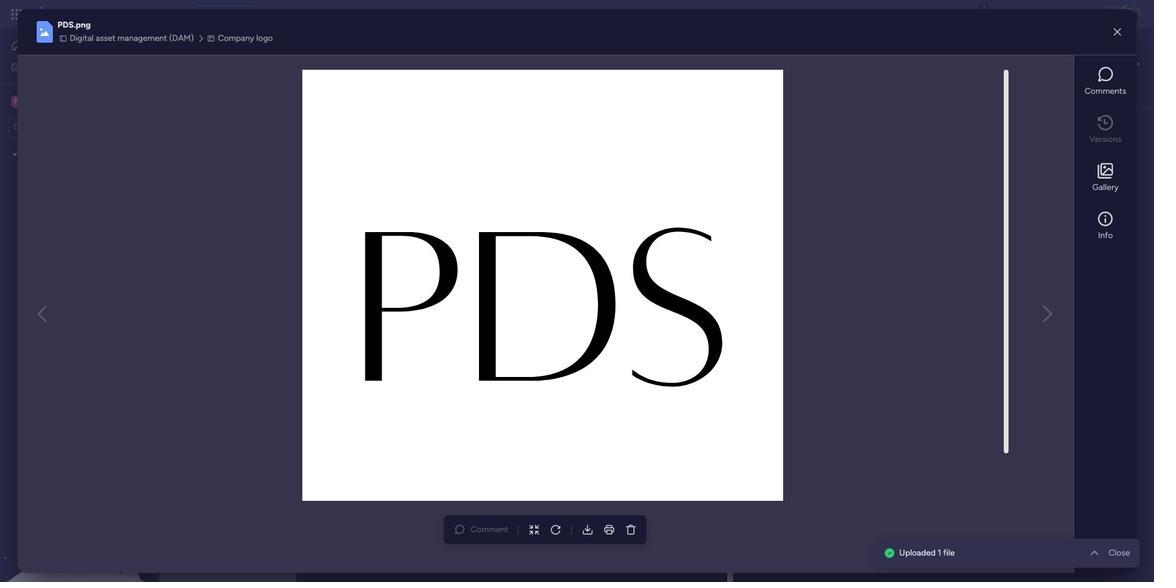 Task type: vqa. For each thing, say whether or not it's contained in the screenshot.
Search in workspace field
no



Task type: describe. For each thing, give the bounding box(es) containing it.
tips
[[231, 159, 251, 174]]

lottie animation image
[[0, 461, 153, 582]]

plans
[[227, 9, 247, 19]]

learn more about this package of templates here: https://youtu.be/9x6_kyyrn_e see more
[[184, 66, 530, 77]]

see inside button
[[210, 9, 225, 19]]

see inside learn more about this package of templates here: https://youtu.be/9x6_kyyrn_e see more
[[494, 66, 509, 76]]

Progress field
[[536, 382, 575, 395]]

column information image
[[652, 383, 662, 393]]

work
[[97, 7, 119, 21]]

gallery
[[781, 287, 806, 297]]

lottie animation element
[[0, 461, 153, 582]]

search everything image
[[1052, 8, 1064, 20]]

my work image
[[11, 61, 22, 72]]

n
[[14, 96, 21, 106]]

1 subitem from the top
[[288, 237, 320, 247]]

monday
[[54, 7, 95, 21]]

home
[[28, 40, 51, 51]]

pds.png for pds.png files gallery
[[753, 271, 785, 281]]

pds.png for pds.png
[[58, 20, 91, 30]]

pds.png files gallery
[[753, 271, 806, 297]]

download image
[[1121, 125, 1133, 137]]

select product image
[[11, 8, 23, 20]]

Stakehoders field
[[614, 382, 664, 395]]

updates / 1 button
[[748, 85, 809, 104]]

file inside button
[[773, 126, 785, 136]]

website homepage redesign, main board element
[[0, 206, 153, 226]]

logo inside button
[[256, 33, 273, 43]]

add view image
[[1128, 90, 1133, 99]]

1 left out
[[785, 147, 789, 158]]

progress
[[539, 383, 572, 393]]

gallery
[[1093, 182, 1119, 192]]

notifications image
[[943, 8, 955, 20]]

caret down image
[[13, 150, 17, 159]]

add to favorites image
[[530, 45, 542, 57]]

of inside field
[[405, 159, 415, 174]]

2 horizontal spatial of
[[806, 147, 814, 158]]

owner for status
[[400, 237, 425, 247]]

v1
[[783, 244, 792, 254]]

digital inside button
[[70, 33, 94, 43]]

owner field for status
[[397, 236, 428, 249]]

→
[[395, 206, 403, 216]]

close button
[[1104, 544, 1135, 563]]

/
[[801, 89, 804, 100]]

1 horizontal spatial (dam)
[[440, 38, 502, 65]]

information
[[349, 206, 393, 216]]

company logo inside field
[[747, 57, 827, 72]]

comments button
[[1082, 62, 1130, 101]]

(dam) inside button
[[169, 33, 194, 43]]

1 horizontal spatial more
[[327, 206, 347, 216]]

1 right out
[[816, 147, 819, 158]]

team workload button
[[250, 84, 326, 103]]

management up here:
[[303, 38, 435, 65]]

hi
[[227, 206, 236, 216]]

owner field for stakehoders
[[475, 382, 506, 395]]

see plans button
[[194, 5, 252, 23]]

Few tips to help you make the most of this template :) field
[[204, 159, 506, 174]]

team workload
[[259, 88, 317, 99]]

help image
[[1079, 8, 1091, 20]]

here:
[[352, 67, 371, 77]]

Status field
[[467, 236, 498, 249]]

this inside learn more about this package of templates here: https://youtu.be/9x6_kyyrn_e see more
[[252, 67, 266, 77]]

2 subitem from the top
[[288, 435, 320, 446]]

status
[[470, 237, 495, 247]]

of inside learn more about this package of templates here: https://youtu.be/9x6_kyyrn_e see more
[[302, 67, 310, 77]]

Company logo field
[[744, 57, 1088, 73]]

owner for stakehoders
[[478, 383, 503, 393]]

showing 1 out of 1 file
[[750, 147, 833, 158]]

add
[[756, 126, 771, 136]]

there!
[[238, 206, 260, 216]]

comments
[[1085, 86, 1127, 96]]

Videos field
[[204, 556, 247, 571]]

1 horizontal spatial asset
[[248, 38, 299, 65]]

videos
[[207, 556, 244, 571]]



Task type: locate. For each thing, give the bounding box(es) containing it.
updates
[[767, 89, 799, 100]]

file right uploaded
[[944, 548, 955, 558]]

2 vertical spatial of
[[405, 159, 415, 174]]

few
[[207, 159, 228, 174]]

1 horizontal spatial pds.png
[[753, 271, 785, 281]]

pds.png up files
[[753, 271, 785, 281]]

Digital asset management (DAM) field
[[180, 38, 505, 65]]

digital asset management (dam), main board element
[[0, 165, 153, 185]]

digital asset management (dam) down monday work management
[[70, 33, 194, 43]]

here
[[296, 206, 312, 216]]

company
[[218, 33, 254, 43], [747, 57, 801, 72]]

monday work management
[[54, 7, 187, 21]]

files
[[762, 287, 779, 297]]

date
[[557, 237, 574, 247]]

:)
[[494, 159, 503, 174]]

0 vertical spatial pds.png
[[58, 20, 91, 30]]

add file
[[756, 126, 785, 136]]

0 horizontal spatial company logo
[[218, 33, 273, 43]]

few tips to help you make the most of this template :)
[[207, 159, 503, 174]]

1 vertical spatial owner field
[[475, 382, 506, 395]]

0 horizontal spatial owner field
[[397, 236, 428, 249]]

1 right uploaded
[[938, 548, 942, 558]]

management down monday work management
[[118, 33, 167, 43]]

close image
[[748, 44, 755, 53]]

1 vertical spatial company
[[747, 57, 801, 72]]

team
[[259, 88, 279, 99]]

close
[[1109, 548, 1130, 558]]

about
[[228, 67, 250, 77]]

most
[[374, 159, 402, 174]]

1 vertical spatial pds.png
[[753, 271, 785, 281]]

uploaded
[[900, 548, 936, 558]]

0 horizontal spatial more
[[207, 67, 226, 77]]

template
[[441, 159, 492, 174]]

0 vertical spatial owner
[[400, 237, 425, 247]]

digital asset management (dam) inside digital asset management (dam) button
[[70, 33, 194, 43]]

click
[[275, 206, 294, 216]]

digital up learn
[[183, 38, 243, 65]]

pds.png up 'home' button
[[58, 20, 91, 30]]

management
[[121, 7, 187, 21], [118, 33, 167, 43], [303, 38, 435, 65]]

apps image
[[1023, 8, 1035, 20]]

company down close image
[[747, 57, 801, 72]]

company logo button
[[206, 32, 277, 45]]

0 horizontal spatial owner
[[400, 237, 425, 247]]

digital asset management (dam) up "templates"
[[183, 38, 502, 65]]

1 right /
[[806, 89, 809, 100]]

templates
[[312, 67, 350, 77]]

out
[[791, 147, 804, 158]]

1 inside button
[[806, 89, 809, 100]]

👋
[[262, 206, 273, 216]]

1 horizontal spatial james peterson image
[[1121, 5, 1140, 24]]

0 horizontal spatial company
[[218, 33, 254, 43]]

of right most
[[405, 159, 415, 174]]

(dam) up https://youtu.be/9x6_kyyrn_e
[[440, 38, 502, 65]]

company logo up updates / 1
[[747, 57, 827, 72]]

2 horizontal spatial file
[[944, 548, 955, 558]]

0 vertical spatial company logo
[[218, 33, 273, 43]]

0 horizontal spatial this
[[252, 67, 266, 77]]

management up digital asset management (dam) button at the top of page
[[121, 7, 187, 21]]

1 horizontal spatial digital
[[183, 38, 243, 65]]

0 horizontal spatial file
[[773, 126, 785, 136]]

logo up package
[[256, 33, 273, 43]]

1 vertical spatial subitem
[[288, 435, 320, 446]]

1 vertical spatial company logo
[[747, 57, 827, 72]]

company inside button
[[218, 33, 254, 43]]

help
[[268, 159, 292, 174]]

pds.png inside pds.png files gallery
[[753, 271, 785, 281]]

home button
[[7, 36, 129, 55]]

digital
[[70, 33, 94, 43], [183, 38, 243, 65]]

more right learn
[[207, 67, 226, 77]]

gallery button
[[1082, 158, 1130, 197]]

0 vertical spatial company
[[218, 33, 254, 43]]

0 vertical spatial of
[[302, 67, 310, 77]]

showing
[[750, 147, 783, 158]]

this right the about
[[252, 67, 266, 77]]

2 vertical spatial file
[[944, 548, 955, 558]]

67%
[[588, 319, 605, 330]]

more inside learn more about this package of templates here: https://youtu.be/9x6_kyyrn_e see more
[[207, 67, 226, 77]]

n button
[[8, 91, 120, 112]]

info button
[[1082, 207, 1130, 245]]

1
[[806, 89, 809, 100], [785, 147, 789, 158], [816, 147, 819, 158], [938, 548, 942, 558]]

company down plans
[[218, 33, 254, 43]]

see left more
[[494, 66, 509, 76]]

company inside field
[[747, 57, 801, 72]]

0 vertical spatial more
[[207, 67, 226, 77]]

you
[[295, 159, 316, 174]]

0 horizontal spatial logo
[[256, 33, 273, 43]]

1 horizontal spatial see
[[494, 66, 509, 76]]

company logo
[[218, 33, 273, 43], [747, 57, 827, 72]]

learn
[[184, 67, 205, 77]]

Search field
[[274, 117, 310, 134]]

see left plans
[[210, 9, 225, 19]]

0 vertical spatial owner field
[[397, 236, 428, 249]]

invite members image
[[996, 8, 1008, 20]]

1 vertical spatial owner
[[478, 383, 503, 393]]

see
[[210, 9, 225, 19], [494, 66, 509, 76]]

file right out
[[821, 147, 833, 158]]

to
[[254, 159, 265, 174]]

workload
[[281, 88, 317, 99]]

for
[[314, 206, 325, 216]]

stakehoders
[[617, 383, 664, 393]]

updates / 1
[[767, 89, 809, 100]]

0 vertical spatial logo
[[256, 33, 273, 43]]

workspace image
[[11, 95, 23, 108]]

0 horizontal spatial see
[[210, 9, 225, 19]]

logo inside field
[[803, 57, 827, 72]]

show board description image
[[510, 46, 524, 58]]

1 vertical spatial more
[[327, 206, 347, 216]]

1 vertical spatial of
[[806, 147, 814, 158]]

1 image
[[979, 1, 990, 14]]

1 vertical spatial file
[[821, 147, 833, 158]]

0 horizontal spatial james peterson image
[[1094, 57, 1110, 72]]

asset up package
[[248, 38, 299, 65]]

100%
[[583, 518, 605, 529]]

creative requests, main board element
[[0, 185, 153, 206]]

info
[[1098, 230, 1113, 240]]

the
[[353, 159, 371, 174]]

Date field
[[554, 236, 577, 249]]

0 horizontal spatial digital
[[70, 33, 94, 43]]

company logo down plans
[[218, 33, 273, 43]]

file right add at right top
[[773, 126, 785, 136]]

Search for files search field
[[817, 122, 930, 141]]

0 horizontal spatial of
[[302, 67, 310, 77]]

1 horizontal spatial owner field
[[475, 382, 506, 395]]

0 vertical spatial james peterson image
[[1121, 5, 1140, 24]]

digital asset management (dam) button
[[58, 32, 197, 45]]

0 horizontal spatial (dam)
[[169, 33, 194, 43]]

1 horizontal spatial of
[[405, 159, 415, 174]]

this inside field
[[418, 159, 438, 174]]

0 vertical spatial subitem
[[288, 237, 320, 247]]

1 horizontal spatial owner
[[478, 383, 503, 393]]

uploaded 1 file
[[900, 548, 955, 558]]

owner
[[400, 237, 425, 247], [478, 383, 503, 393]]

subitem
[[288, 237, 320, 247], [288, 435, 320, 446]]

of
[[302, 67, 310, 77], [806, 147, 814, 158], [405, 159, 415, 174]]

(dam)
[[169, 33, 194, 43], [440, 38, 502, 65]]

1 vertical spatial this
[[418, 159, 438, 174]]

Owner field
[[397, 236, 428, 249], [475, 382, 506, 395]]

1 horizontal spatial company logo
[[747, 57, 827, 72]]

file
[[773, 126, 785, 136], [821, 147, 833, 158], [944, 548, 955, 558]]

this
[[252, 67, 266, 77], [418, 159, 438, 174]]

logo up /
[[803, 57, 827, 72]]

logo
[[256, 33, 273, 43], [803, 57, 827, 72]]

list box
[[0, 142, 153, 388]]

0 vertical spatial file
[[773, 126, 785, 136]]

1 horizontal spatial company
[[747, 57, 801, 72]]

james peterson image
[[1121, 5, 1140, 24], [1094, 57, 1110, 72]]

asset inside button
[[96, 33, 116, 43]]

more
[[511, 66, 530, 76]]

inbox image
[[970, 8, 982, 20]]

0 vertical spatial see
[[210, 9, 225, 19]]

see plans
[[210, 9, 247, 19]]

0 horizontal spatial pds.png
[[58, 20, 91, 30]]

0 vertical spatial this
[[252, 67, 266, 77]]

1 horizontal spatial file
[[821, 147, 833, 158]]

1 vertical spatial logo
[[803, 57, 827, 72]]

digital asset management (dam)
[[70, 33, 194, 43], [183, 38, 502, 65]]

management inside button
[[118, 33, 167, 43]]

https://youtu.be/9x6_kyyrn_e
[[373, 67, 488, 77]]

more
[[207, 67, 226, 77], [327, 206, 347, 216]]

james peterson image up comments in the top of the page
[[1094, 57, 1110, 72]]

1 vertical spatial james peterson image
[[1094, 57, 1110, 72]]

1 vertical spatial see
[[494, 66, 509, 76]]

files gallery button
[[750, 286, 810, 299]]

1 horizontal spatial this
[[418, 159, 438, 174]]

package
[[268, 67, 300, 77]]

see more link
[[493, 66, 532, 78]]

of right package
[[302, 67, 310, 77]]

pds.png
[[58, 20, 91, 30], [753, 271, 785, 281]]

of right out
[[806, 147, 814, 158]]

make
[[318, 159, 350, 174]]

0 horizontal spatial asset
[[96, 33, 116, 43]]

asset down the work at the left top
[[96, 33, 116, 43]]

hi there!   👋  click here for more information  →
[[227, 206, 403, 216]]

asset
[[96, 33, 116, 43], [248, 38, 299, 65]]

company logo inside button
[[218, 33, 273, 43]]

1 horizontal spatial logo
[[803, 57, 827, 72]]

james peterson image right the help icon
[[1121, 5, 1140, 24]]

(dam) up learn
[[169, 33, 194, 43]]

gallery layout group
[[1066, 122, 1111, 141]]

add file button
[[750, 122, 790, 141]]

option
[[0, 144, 153, 146]]

this left template
[[418, 159, 438, 174]]

more right the for
[[327, 206, 347, 216]]

digital down the monday
[[70, 33, 94, 43]]



